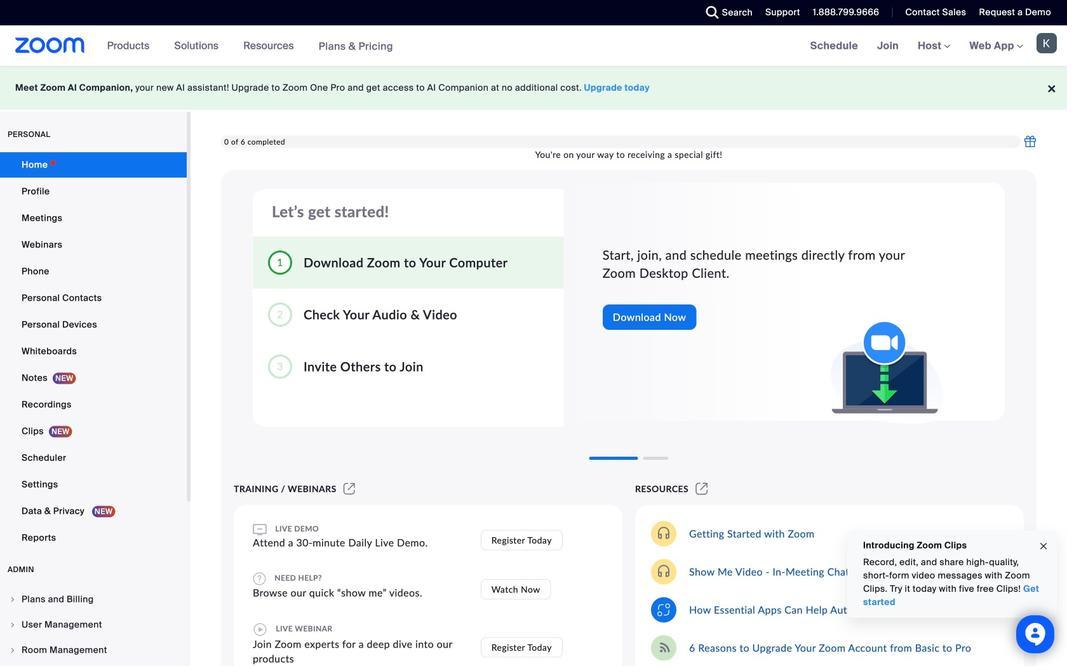 Task type: describe. For each thing, give the bounding box(es) containing it.
right image for first menu item from the bottom of the admin menu 'menu'
[[9, 647, 17, 655]]

right image
[[9, 596, 17, 604]]

profile picture image
[[1037, 33, 1057, 53]]

right image for second menu item from the bottom
[[9, 622, 17, 629]]



Task type: vqa. For each thing, say whether or not it's contained in the screenshot.
window new "icon" to the left
yes



Task type: locate. For each thing, give the bounding box(es) containing it.
2 right image from the top
[[9, 647, 17, 655]]

0 horizontal spatial window new image
[[342, 484, 357, 495]]

footer
[[0, 66, 1067, 110]]

1 vertical spatial menu item
[[0, 614, 187, 638]]

meetings navigation
[[801, 25, 1067, 67]]

admin menu menu
[[0, 588, 187, 667]]

zoom logo image
[[15, 37, 85, 53]]

0 vertical spatial menu item
[[0, 588, 187, 612]]

1 right image from the top
[[9, 622, 17, 629]]

2 vertical spatial menu item
[[0, 639, 187, 663]]

3 menu item from the top
[[0, 639, 187, 663]]

2 menu item from the top
[[0, 614, 187, 638]]

right image
[[9, 622, 17, 629], [9, 647, 17, 655]]

1 vertical spatial right image
[[9, 647, 17, 655]]

window new image
[[342, 484, 357, 495], [694, 484, 710, 495]]

2 window new image from the left
[[694, 484, 710, 495]]

1 horizontal spatial window new image
[[694, 484, 710, 495]]

close image
[[1039, 540, 1049, 554]]

personal menu menu
[[0, 152, 187, 553]]

banner
[[0, 25, 1067, 67]]

menu item
[[0, 588, 187, 612], [0, 614, 187, 638], [0, 639, 187, 663]]

0 vertical spatial right image
[[9, 622, 17, 629]]

1 menu item from the top
[[0, 588, 187, 612]]

1 window new image from the left
[[342, 484, 357, 495]]

product information navigation
[[98, 25, 403, 67]]



